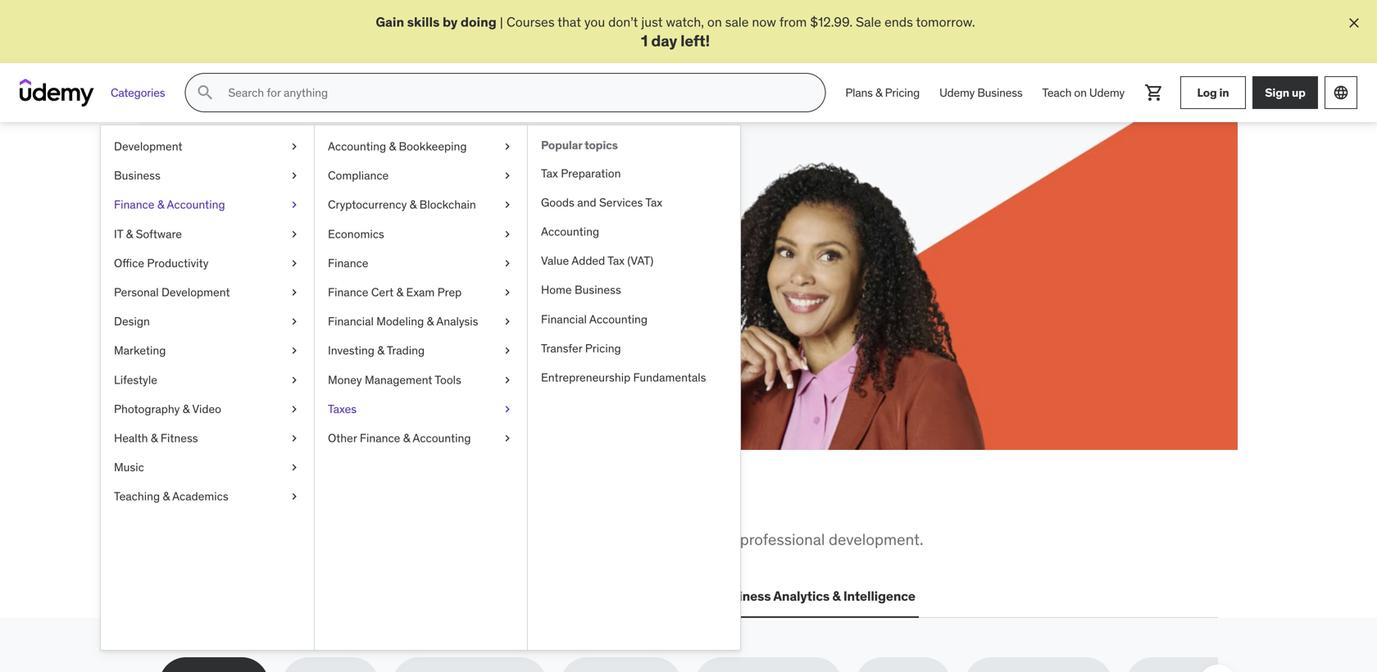 Task type: vqa. For each thing, say whether or not it's contained in the screenshot.
Money Management Tools link
yes



Task type: describe. For each thing, give the bounding box(es) containing it.
data science
[[499, 588, 579, 605]]

just
[[642, 14, 663, 30]]

accounting down goods
[[541, 224, 600, 239]]

financial for financial accounting
[[541, 312, 587, 327]]

modeling
[[377, 314, 424, 329]]

finance link
[[315, 249, 527, 278]]

ends for |
[[885, 14, 914, 30]]

tax preparation
[[541, 166, 621, 181]]

xsmall image for office productivity
[[288, 256, 301, 272]]

personal development link
[[101, 278, 314, 307]]

photography & video link
[[101, 395, 314, 424]]

your
[[363, 267, 388, 284]]

save)
[[280, 227, 345, 261]]

cryptocurrency
[[328, 198, 407, 212]]

office productivity link
[[101, 249, 314, 278]]

critical
[[199, 530, 246, 550]]

& for fitness
[[151, 431, 158, 446]]

investing & trading
[[328, 344, 425, 358]]

log in link
[[1181, 76, 1247, 109]]

in inside all the skills you need in one place from critical workplace skills to technical topics, our catalog supports well-rounded professional development.
[[443, 489, 468, 523]]

choose a language image
[[1334, 85, 1350, 101]]

xsmall image for investing & trading
[[501, 343, 514, 359]]

accounting up compliance
[[328, 139, 386, 154]]

& for trading
[[377, 344, 385, 358]]

cert
[[371, 285, 394, 300]]

data science button
[[496, 577, 582, 617]]

log in
[[1198, 85, 1230, 100]]

photography & video
[[114, 402, 221, 417]]

professional
[[740, 530, 825, 550]]

financial for financial modeling & analysis
[[328, 314, 374, 329]]

xsmall image for finance & accounting
[[288, 197, 301, 213]]

finance cert & exam prep link
[[315, 278, 527, 307]]

& for video
[[183, 402, 190, 417]]

finance & accounting link
[[101, 191, 314, 220]]

entrepreneurship
[[541, 370, 631, 385]]

sign
[[1266, 85, 1290, 100]]

skills inside 'gain skills by doing | courses that you don't just watch, on sale now from $12.99. sale ends tomorrow. 1 day left!'
[[407, 14, 440, 30]]

1
[[641, 31, 648, 50]]

xsmall image for it & software
[[288, 226, 301, 242]]

gain skills by doing | courses that you don't just watch, on sale now from $12.99. sale ends tomorrow. 1 day left!
[[376, 14, 976, 50]]

home business link
[[528, 276, 741, 305]]

ends for save)
[[307, 285, 336, 302]]

accounting inside 'link'
[[413, 431, 471, 446]]

xsmall image for compliance
[[501, 168, 514, 184]]

video
[[192, 402, 221, 417]]

office productivity
[[114, 256, 209, 271]]

sale for save)
[[279, 285, 304, 302]]

investing
[[328, 344, 375, 358]]

(vat)
[[628, 254, 654, 268]]

succeed
[[425, 194, 527, 228]]

development.
[[829, 530, 924, 550]]

finance for finance & accounting
[[114, 198, 155, 212]]

one
[[473, 489, 520, 523]]

xsmall image for other finance & accounting
[[501, 431, 514, 447]]

taxes element
[[527, 126, 741, 651]]

sale for |
[[856, 14, 882, 30]]

(and
[[218, 227, 275, 261]]

financial modeling & analysis
[[328, 314, 479, 329]]

goods
[[541, 195, 575, 210]]

technical
[[381, 530, 444, 550]]

it for it certifications
[[294, 588, 306, 605]]

learn,
[[218, 194, 303, 228]]

rounded
[[678, 530, 737, 550]]

Search for anything text field
[[225, 79, 806, 107]]

xsmall image for development
[[288, 139, 301, 155]]

xsmall image for cryptocurrency & blockchain
[[501, 197, 514, 213]]

plans
[[846, 85, 873, 100]]

other
[[328, 431, 357, 446]]

in inside 'link'
[[1220, 85, 1230, 100]]

0 horizontal spatial tax
[[541, 166, 558, 181]]

data
[[499, 588, 528, 605]]

bookkeeping
[[399, 139, 467, 154]]

value added tax (vat) link
[[528, 247, 741, 276]]

don't
[[609, 14, 638, 30]]

& for bookkeeping
[[389, 139, 396, 154]]

pricing inside taxes element
[[585, 341, 621, 356]]

xsmall image for finance cert & exam prep
[[501, 285, 514, 301]]

for
[[270, 267, 286, 284]]

music
[[114, 460, 144, 475]]

xsmall image for economics
[[501, 226, 514, 242]]

software
[[136, 227, 182, 242]]

photography
[[114, 402, 180, 417]]

and
[[578, 195, 597, 210]]

journey,
[[442, 267, 488, 284]]

health & fitness link
[[101, 424, 314, 453]]

accounting link
[[528, 217, 741, 247]]

udemy business
[[940, 85, 1023, 100]]

now
[[752, 14, 777, 30]]

you inside all the skills you need in one place from critical workplace skills to technical topics, our catalog supports well-rounded professional development.
[[324, 489, 371, 523]]

1 vertical spatial development
[[162, 285, 230, 300]]

transfer pricing link
[[528, 334, 741, 363]]

& for software
[[126, 227, 133, 242]]

& for pricing
[[876, 85, 883, 100]]

sale
[[726, 14, 749, 30]]

compliance
[[328, 168, 389, 183]]

office
[[114, 256, 144, 271]]

workplace
[[249, 530, 321, 550]]

xsmall image for business
[[288, 168, 301, 184]]

1 udemy from the left
[[940, 85, 975, 100]]

left!
[[681, 31, 710, 50]]

& left analysis on the left top of the page
[[427, 314, 434, 329]]

sign up link
[[1253, 76, 1319, 109]]

tomorrow. for save)
[[339, 285, 398, 302]]

accounting down business link at top
[[167, 198, 225, 212]]

finance inside 'link'
[[360, 431, 401, 446]]

personal development
[[114, 285, 230, 300]]

finance for finance
[[328, 256, 369, 271]]

teaching
[[114, 489, 160, 504]]

practice,
[[308, 194, 420, 228]]

topics
[[585, 138, 618, 153]]

0 vertical spatial pricing
[[885, 85, 920, 100]]

compliance link
[[315, 161, 527, 191]]

xsmall image for music
[[288, 460, 301, 476]]

0 vertical spatial development
[[114, 139, 183, 154]]

by
[[443, 14, 458, 30]]

|
[[500, 14, 504, 30]]

cryptocurrency & blockchain
[[328, 198, 476, 212]]

teaching & academics link
[[101, 482, 314, 512]]

finance & accounting
[[114, 198, 225, 212]]

value
[[541, 254, 569, 268]]



Task type: locate. For each thing, give the bounding box(es) containing it.
0 horizontal spatial pricing
[[585, 341, 621, 356]]

1 horizontal spatial you
[[585, 14, 605, 30]]

2 vertical spatial skills
[[325, 530, 359, 550]]

xsmall image inside cryptocurrency & blockchain link
[[501, 197, 514, 213]]

transfer
[[541, 341, 583, 356]]

1 vertical spatial courses
[[218, 267, 266, 284]]

xsmall image up save)
[[288, 197, 301, 213]]

popular topics
[[541, 138, 618, 153]]

goods and services tax link
[[528, 188, 741, 217]]

& right teaching
[[163, 489, 170, 504]]

xsmall image inside the office productivity link
[[288, 256, 301, 272]]

0 horizontal spatial in
[[350, 267, 360, 284]]

xsmall image inside design link
[[288, 314, 301, 330]]

tax left (vat)
[[608, 254, 625, 268]]

it & software link
[[101, 220, 314, 249]]

teach on udemy
[[1043, 85, 1125, 100]]

ends inside learn, practice, succeed (and save) courses for every skill in your learning journey, starting at $12.99. sale ends tomorrow.
[[307, 285, 336, 302]]

xsmall image for design
[[288, 314, 301, 330]]

0 vertical spatial $12.99.
[[810, 14, 853, 30]]

popular
[[541, 138, 582, 153]]

1 horizontal spatial tax
[[608, 254, 625, 268]]

business analytics & intelligence button
[[713, 577, 919, 617]]

xsmall image left taxes
[[288, 401, 301, 418]]

ends inside 'gain skills by doing | courses that you don't just watch, on sale now from $12.99. sale ends tomorrow. 1 day left!'
[[885, 14, 914, 30]]

xsmall image inside other finance & accounting 'link'
[[501, 431, 514, 447]]

& right cert
[[397, 285, 404, 300]]

0 vertical spatial on
[[708, 14, 722, 30]]

xsmall image
[[288, 197, 301, 213], [288, 226, 301, 242], [501, 226, 514, 242], [501, 314, 514, 330], [501, 343, 514, 359], [288, 372, 301, 388], [501, 372, 514, 388], [288, 401, 301, 418], [288, 431, 301, 447], [288, 460, 301, 476]]

you right 'that'
[[585, 14, 605, 30]]

0 horizontal spatial udemy
[[940, 85, 975, 100]]

value added tax (vat)
[[541, 254, 654, 268]]

skill
[[323, 267, 346, 284]]

skills left to
[[325, 530, 359, 550]]

xsmall image for money management tools
[[501, 372, 514, 388]]

pricing right "plans" at the right top of the page
[[885, 85, 920, 100]]

xsmall image left transfer
[[501, 343, 514, 359]]

development down categories dropdown button
[[114, 139, 183, 154]]

xsmall image up starting
[[501, 226, 514, 242]]

all
[[159, 489, 197, 523]]

health & fitness
[[114, 431, 198, 446]]

1 horizontal spatial tomorrow.
[[916, 14, 976, 30]]

xsmall image for financial modeling & analysis
[[501, 314, 514, 330]]

& left trading
[[377, 344, 385, 358]]

1 horizontal spatial $12.99.
[[810, 14, 853, 30]]

financial up transfer
[[541, 312, 587, 327]]

2 udemy from the left
[[1090, 85, 1125, 100]]

xsmall image inside music link
[[288, 460, 301, 476]]

tax right services
[[646, 195, 663, 210]]

1 vertical spatial you
[[324, 489, 371, 523]]

& inside button
[[833, 588, 841, 605]]

from
[[780, 14, 807, 30]]

you up to
[[324, 489, 371, 523]]

1 vertical spatial on
[[1075, 85, 1087, 100]]

sign up
[[1266, 85, 1306, 100]]

ends
[[885, 14, 914, 30], [307, 285, 336, 302]]

gain
[[376, 14, 404, 30]]

business up "finance & accounting"
[[114, 168, 161, 183]]

entrepreneurship fundamentals
[[541, 370, 707, 385]]

& up the software
[[157, 198, 164, 212]]

on
[[708, 14, 722, 30], [1075, 85, 1087, 100]]

services
[[599, 195, 643, 210]]

pricing down financial accounting
[[585, 341, 621, 356]]

shopping cart with 0 items image
[[1145, 83, 1165, 103]]

xsmall image inside economics link
[[501, 226, 514, 242]]

& left bookkeeping
[[389, 139, 396, 154]]

$12.99. down for
[[233, 285, 275, 302]]

money
[[328, 373, 362, 387]]

xsmall image for health & fitness
[[288, 431, 301, 447]]

financial
[[541, 312, 587, 327], [328, 314, 374, 329]]

tax
[[541, 166, 558, 181], [646, 195, 663, 210], [608, 254, 625, 268]]

marketing
[[114, 344, 166, 358]]

xsmall image up every
[[288, 226, 301, 242]]

on inside 'gain skills by doing | courses that you don't just watch, on sale now from $12.99. sale ends tomorrow. 1 day left!'
[[708, 14, 722, 30]]

2 horizontal spatial in
[[1220, 85, 1230, 100]]

skills
[[407, 14, 440, 30], [249, 489, 319, 523], [325, 530, 359, 550]]

at
[[218, 285, 230, 302]]

financial accounting
[[541, 312, 648, 327]]

xsmall image up workplace
[[288, 460, 301, 476]]

business link
[[101, 161, 314, 191]]

up
[[1292, 85, 1306, 100]]

1 horizontal spatial in
[[443, 489, 468, 523]]

tax preparation link
[[528, 159, 741, 188]]

xsmall image inside compliance link
[[501, 168, 514, 184]]

xsmall image inside health & fitness link
[[288, 431, 301, 447]]

1 vertical spatial sale
[[279, 285, 304, 302]]

& right health
[[151, 431, 158, 446]]

xsmall image for lifestyle
[[288, 372, 301, 388]]

0 vertical spatial courses
[[507, 14, 555, 30]]

& left video
[[183, 402, 190, 417]]

$12.99. right from
[[810, 14, 853, 30]]

xsmall image inside photography & video link
[[288, 401, 301, 418]]

exam
[[406, 285, 435, 300]]

xsmall image inside business link
[[288, 168, 301, 184]]

topics,
[[447, 530, 494, 550]]

1 horizontal spatial on
[[1075, 85, 1087, 100]]

ends up plans & pricing
[[885, 14, 914, 30]]

fundamentals
[[634, 370, 707, 385]]

in right "log"
[[1220, 85, 1230, 100]]

personal
[[114, 285, 159, 300]]

lifestyle link
[[101, 366, 314, 395]]

science
[[530, 588, 579, 605]]

xsmall image inside teaching & academics link
[[288, 489, 301, 505]]

finance down skill
[[328, 285, 369, 300]]

the
[[202, 489, 244, 523]]

preparation
[[561, 166, 621, 181]]

productivity
[[147, 256, 209, 271]]

0 horizontal spatial you
[[324, 489, 371, 523]]

music link
[[101, 453, 314, 482]]

financial accounting link
[[528, 305, 741, 334]]

1 horizontal spatial financial
[[541, 312, 587, 327]]

0 horizontal spatial $12.99.
[[233, 285, 275, 302]]

fitness
[[161, 431, 198, 446]]

skills left by
[[407, 14, 440, 30]]

entrepreneurship fundamentals link
[[528, 363, 741, 393]]

tomorrow. inside learn, practice, succeed (and save) courses for every skill in your learning journey, starting at $12.99. sale ends tomorrow.
[[339, 285, 398, 302]]

starting
[[491, 267, 537, 284]]

tomorrow. down your
[[339, 285, 398, 302]]

finance
[[114, 198, 155, 212], [328, 256, 369, 271], [328, 285, 369, 300], [360, 431, 401, 446]]

0 vertical spatial you
[[585, 14, 605, 30]]

tax up goods
[[541, 166, 558, 181]]

xsmall image
[[288, 139, 301, 155], [501, 139, 514, 155], [288, 168, 301, 184], [501, 168, 514, 184], [501, 197, 514, 213], [288, 256, 301, 272], [501, 256, 514, 272], [288, 285, 301, 301], [501, 285, 514, 301], [288, 314, 301, 330], [288, 343, 301, 359], [501, 401, 514, 418], [501, 431, 514, 447], [288, 489, 301, 505]]

in right skill
[[350, 267, 360, 284]]

home business
[[541, 283, 621, 298]]

management
[[365, 373, 433, 387]]

1 horizontal spatial sale
[[856, 14, 882, 30]]

& down compliance link
[[410, 198, 417, 212]]

1 horizontal spatial it
[[294, 588, 306, 605]]

udemy left shopping cart with 0 items icon
[[1090, 85, 1125, 100]]

0 horizontal spatial ends
[[307, 285, 336, 302]]

categories
[[111, 85, 165, 100]]

catalog
[[524, 530, 575, 550]]

teach
[[1043, 85, 1072, 100]]

courses inside learn, practice, succeed (and save) courses for every skill in your learning journey, starting at $12.99. sale ends tomorrow.
[[218, 267, 266, 284]]

xsmall image inside personal development link
[[288, 285, 301, 301]]

xsmall image inside financial modeling & analysis link
[[501, 314, 514, 330]]

finance down "economics"
[[328, 256, 369, 271]]

2 horizontal spatial tax
[[646, 195, 663, 210]]

0 horizontal spatial it
[[114, 227, 123, 242]]

sale inside 'gain skills by doing | courses that you don't just watch, on sale now from $12.99. sale ends tomorrow. 1 day left!'
[[856, 14, 882, 30]]

on right 'teach'
[[1075, 85, 1087, 100]]

0 vertical spatial sale
[[856, 14, 882, 30]]

xsmall image inside money management tools link
[[501, 372, 514, 388]]

0 horizontal spatial courses
[[218, 267, 266, 284]]

0 horizontal spatial tomorrow.
[[339, 285, 398, 302]]

from
[[159, 530, 195, 550]]

business left analytics
[[716, 588, 771, 605]]

$12.99. for save)
[[233, 285, 275, 302]]

on left sale
[[708, 14, 722, 30]]

1 vertical spatial ends
[[307, 285, 336, 302]]

business left 'teach'
[[978, 85, 1023, 100]]

tomorrow. for |
[[916, 14, 976, 30]]

1 horizontal spatial udemy
[[1090, 85, 1125, 100]]

1 vertical spatial pricing
[[585, 341, 621, 356]]

in inside learn, practice, succeed (and save) courses for every skill in your learning journey, starting at $12.99. sale ends tomorrow.
[[350, 267, 360, 284]]

lifestyle
[[114, 373, 157, 387]]

accounting & bookkeeping
[[328, 139, 467, 154]]

xsmall image inside lifestyle link
[[288, 372, 301, 388]]

0 horizontal spatial financial
[[328, 314, 374, 329]]

it up office
[[114, 227, 123, 242]]

1 vertical spatial skills
[[249, 489, 319, 523]]

financial up investing
[[328, 314, 374, 329]]

on inside the teach on udemy 'link'
[[1075, 85, 1087, 100]]

finance for finance cert & exam prep
[[328, 285, 369, 300]]

xsmall image inside taxes link
[[501, 401, 514, 418]]

business inside button
[[716, 588, 771, 605]]

financial inside taxes element
[[541, 312, 587, 327]]

xsmall image for accounting & bookkeeping
[[501, 139, 514, 155]]

all the skills you need in one place from critical workplace skills to technical topics, our catalog supports well-rounded professional development.
[[159, 489, 924, 550]]

finance right other at the left
[[360, 431, 401, 446]]

$12.99. inside 'gain skills by doing | courses that you don't just watch, on sale now from $12.99. sale ends tomorrow. 1 day left!'
[[810, 14, 853, 30]]

it inside button
[[294, 588, 306, 605]]

xsmall image for personal development
[[288, 285, 301, 301]]

1 vertical spatial $12.99.
[[233, 285, 275, 302]]

economics
[[328, 227, 384, 242]]

it
[[114, 227, 123, 242], [294, 588, 306, 605]]

$12.99. inside learn, practice, succeed (and save) courses for every skill in your learning journey, starting at $12.99. sale ends tomorrow.
[[233, 285, 275, 302]]

ends down skill
[[307, 285, 336, 302]]

& right "plans" at the right top of the page
[[876, 85, 883, 100]]

analytics
[[774, 588, 830, 605]]

1 vertical spatial in
[[350, 267, 360, 284]]

xsmall image inside investing & trading link
[[501, 343, 514, 359]]

accounting down taxes link
[[413, 431, 471, 446]]

well-
[[645, 530, 678, 550]]

xsmall image inside development link
[[288, 139, 301, 155]]

1 horizontal spatial skills
[[325, 530, 359, 550]]

tomorrow. inside 'gain skills by doing | courses that you don't just watch, on sale now from $12.99. sale ends tomorrow. 1 day left!'
[[916, 14, 976, 30]]

2 vertical spatial tax
[[608, 254, 625, 268]]

& for academics
[[163, 489, 170, 504]]

1 horizontal spatial courses
[[507, 14, 555, 30]]

finance cert & exam prep
[[328, 285, 462, 300]]

courses up at
[[218, 267, 266, 284]]

0 horizontal spatial on
[[708, 14, 722, 30]]

development link
[[101, 132, 314, 161]]

1 vertical spatial it
[[294, 588, 306, 605]]

courses
[[507, 14, 555, 30], [218, 267, 266, 284]]

you inside 'gain skills by doing | courses that you don't just watch, on sale now from $12.99. sale ends tomorrow. 1 day left!'
[[585, 14, 605, 30]]

courses for doing
[[507, 14, 555, 30]]

financial modeling & analysis link
[[315, 307, 527, 337]]

academics
[[172, 489, 229, 504]]

accounting down the home business 'link'
[[590, 312, 648, 327]]

it left certifications on the left bottom of page
[[294, 588, 306, 605]]

to
[[363, 530, 377, 550]]

$12.99. for |
[[810, 14, 853, 30]]

sale inside learn, practice, succeed (and save) courses for every skill in your learning journey, starting at $12.99. sale ends tomorrow.
[[279, 285, 304, 302]]

sale down every
[[279, 285, 304, 302]]

money management tools link
[[315, 366, 527, 395]]

courses inside 'gain skills by doing | courses that you don't just watch, on sale now from $12.99. sale ends tomorrow. 1 day left!'
[[507, 14, 555, 30]]

marketing link
[[101, 337, 314, 366]]

xsmall image inside the "finance & accounting" link
[[288, 197, 301, 213]]

design
[[114, 314, 150, 329]]

health
[[114, 431, 148, 446]]

xsmall image for taxes
[[501, 401, 514, 418]]

& up office
[[126, 227, 133, 242]]

xsmall image right tools
[[501, 372, 514, 388]]

xsmall image for finance
[[501, 256, 514, 272]]

0 vertical spatial tomorrow.
[[916, 14, 976, 30]]

sale up "plans" at the right top of the page
[[856, 14, 882, 30]]

& inside 'link'
[[403, 431, 410, 446]]

1 horizontal spatial pricing
[[885, 85, 920, 100]]

other finance & accounting
[[328, 431, 471, 446]]

finance up it & software
[[114, 198, 155, 212]]

day
[[651, 31, 678, 50]]

cryptocurrency & blockchain link
[[315, 191, 527, 220]]

blockchain
[[420, 198, 476, 212]]

that
[[558, 14, 581, 30]]

business analytics & intelligence
[[716, 588, 916, 605]]

0 vertical spatial ends
[[885, 14, 914, 30]]

udemy image
[[20, 79, 94, 107]]

xsmall image left other at the left
[[288, 431, 301, 447]]

close image
[[1347, 15, 1363, 31]]

xsmall image for marketing
[[288, 343, 301, 359]]

0 vertical spatial in
[[1220, 85, 1230, 100]]

intelligence
[[844, 588, 916, 605]]

& for blockchain
[[410, 198, 417, 212]]

& right analytics
[[833, 588, 841, 605]]

0 vertical spatial tax
[[541, 166, 558, 181]]

it for it & software
[[114, 227, 123, 242]]

udemy inside 'link'
[[1090, 85, 1125, 100]]

business inside 'link'
[[575, 283, 621, 298]]

udemy right plans & pricing
[[940, 85, 975, 100]]

2 vertical spatial in
[[443, 489, 468, 523]]

xsmall image inside finance cert & exam prep link
[[501, 285, 514, 301]]

xsmall image for photography & video
[[288, 401, 301, 418]]

learning
[[392, 267, 439, 284]]

skills up workplace
[[249, 489, 319, 523]]

xsmall image inside marketing link
[[288, 343, 301, 359]]

in
[[1220, 85, 1230, 100], [350, 267, 360, 284], [443, 489, 468, 523]]

xsmall image for teaching & academics
[[288, 489, 301, 505]]

transfer pricing
[[541, 341, 621, 356]]

& down taxes link
[[403, 431, 410, 446]]

0 horizontal spatial skills
[[249, 489, 319, 523]]

submit search image
[[195, 83, 215, 103]]

xsmall image left money at the bottom of page
[[288, 372, 301, 388]]

development down the office productivity link
[[162, 285, 230, 300]]

1 horizontal spatial ends
[[885, 14, 914, 30]]

investing & trading link
[[315, 337, 527, 366]]

tomorrow. up the 'udemy business'
[[916, 14, 976, 30]]

0 horizontal spatial sale
[[279, 285, 304, 302]]

xsmall image inside 'accounting & bookkeeping' link
[[501, 139, 514, 155]]

money management tools
[[328, 373, 462, 387]]

0 vertical spatial skills
[[407, 14, 440, 30]]

courses for (and
[[218, 267, 266, 284]]

xsmall image down starting
[[501, 314, 514, 330]]

need
[[375, 489, 438, 523]]

xsmall image inside finance link
[[501, 256, 514, 272]]

teach on udemy link
[[1033, 73, 1135, 113]]

& for accounting
[[157, 198, 164, 212]]

in up the topics,
[[443, 489, 468, 523]]

business down value added tax (vat) in the left top of the page
[[575, 283, 621, 298]]

2 horizontal spatial skills
[[407, 14, 440, 30]]

xsmall image inside it & software link
[[288, 226, 301, 242]]

1 vertical spatial tomorrow.
[[339, 285, 398, 302]]

1 vertical spatial tax
[[646, 195, 663, 210]]

teaching & academics
[[114, 489, 229, 504]]

courses right |
[[507, 14, 555, 30]]

0 vertical spatial it
[[114, 227, 123, 242]]



